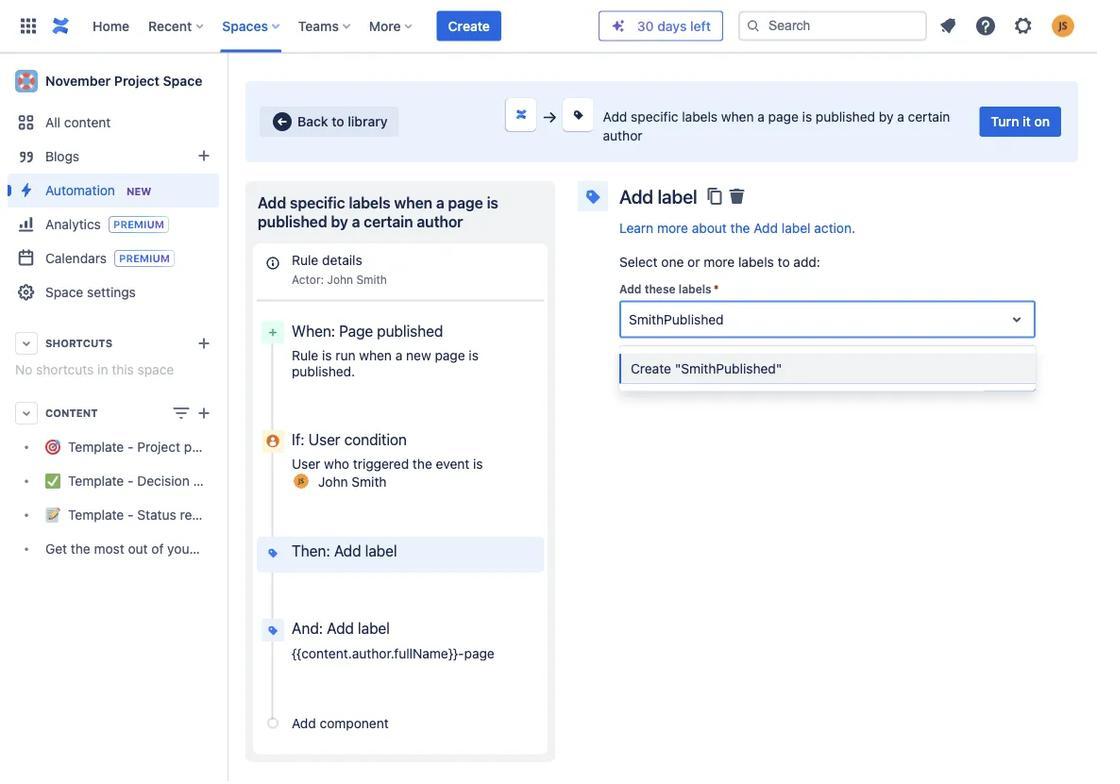 Task type: vqa. For each thing, say whether or not it's contained in the screenshot.
'Objective'
no



Task type: describe. For each thing, give the bounding box(es) containing it.
on
[[1034, 114, 1050, 129]]

help icon image
[[975, 15, 997, 37]]

premium image for calendars
[[114, 250, 175, 267]]

0 vertical spatial space
[[163, 73, 202, 89]]

status
[[137, 508, 176, 523]]

content
[[45, 407, 98, 420]]

report
[[180, 508, 217, 523]]

1 vertical spatial specific
[[290, 194, 345, 212]]

left
[[690, 18, 711, 34]]

space settings
[[45, 285, 136, 300]]

delete image for then: add label
[[517, 542, 539, 565]]

blogs
[[45, 149, 79, 164]]

settings icon image
[[1012, 15, 1035, 37]]

and: add label {{content.author.fullname}}-page
[[292, 620, 495, 661]]

1 vertical spatial when
[[394, 194, 432, 212]]

settings
[[87, 285, 136, 300]]

template - decision documentation
[[68, 474, 285, 489]]

0 vertical spatial when
[[721, 109, 754, 125]]

triggered
[[353, 457, 409, 472]]

blogs link
[[8, 140, 219, 174]]

30 days left button
[[599, 12, 722, 40]]

to inside button
[[332, 114, 344, 129]]

30 days left
[[637, 18, 711, 34]]

your profile and preferences image
[[1052, 15, 1075, 37]]

notification icon image
[[937, 15, 959, 37]]

home link
[[87, 11, 135, 41]]

john smith image
[[294, 474, 309, 489]]

published.
[[292, 364, 355, 379]]

get
[[45, 542, 67, 557]]

rule details actor: john smith
[[292, 252, 387, 287]]

add inside 'button'
[[334, 543, 361, 560]]

premium image for analytics
[[108, 216, 169, 233]]

or
[[688, 254, 700, 270]]

of
[[151, 542, 164, 557]]

learn more about the add label action.
[[619, 220, 856, 236]]

0 vertical spatial user
[[308, 431, 340, 449]]

save button
[[983, 361, 1036, 391]]

shortcuts
[[36, 362, 94, 378]]

when inside when: page published rule is run when a new page is published.
[[359, 348, 392, 364]]

new
[[406, 348, 431, 364]]

*
[[714, 283, 719, 296]]

1 horizontal spatial certain
[[908, 109, 950, 125]]

appswitcher icon image
[[17, 15, 40, 37]]

open image
[[1006, 308, 1028, 331]]

create a blog image
[[193, 144, 215, 167]]

spaces
[[222, 18, 268, 34]]

rule inside when: page published rule is run when a new page is published.
[[292, 348, 318, 364]]

then: add label button
[[257, 537, 544, 573]]

automation
[[45, 182, 115, 198]]

days
[[658, 18, 687, 34]]

global element
[[11, 0, 599, 52]]

analytics link
[[8, 208, 219, 242]]

turn it on
[[991, 114, 1050, 129]]

1 vertical spatial space
[[45, 285, 83, 300]]

turn it on button
[[980, 107, 1061, 137]]

turn
[[991, 114, 1019, 129]]

if: user condition
[[292, 431, 407, 449]]

{{content.author.fullname}}-
[[292, 646, 464, 661]]

duplicate image for add label
[[703, 185, 726, 208]]

it
[[1023, 114, 1031, 129]]

component
[[320, 716, 389, 732]]

- for status
[[128, 508, 134, 523]]

calendars
[[45, 250, 107, 266]]

this
[[112, 362, 134, 378]]

details
[[322, 252, 362, 268]]

add component button
[[257, 708, 544, 740]]

john inside rule details actor: john smith
[[327, 273, 353, 287]]

project inside november project space link
[[114, 73, 160, 89]]

your
[[167, 542, 194, 557]]

home
[[93, 18, 129, 34]]

duplicate image for then: add label
[[494, 542, 517, 565]]

change view image
[[170, 402, 193, 425]]

"smithpublished"
[[675, 361, 782, 376]]

decision
[[137, 474, 190, 489]]

back
[[297, 114, 328, 129]]

learn
[[619, 220, 654, 236]]

tree inside 'space' element
[[8, 431, 285, 567]]

1 vertical spatial more
[[704, 254, 735, 270]]

label inside 'button'
[[365, 543, 397, 560]]

if:
[[292, 431, 305, 449]]

cancel
[[925, 368, 968, 384]]

recent
[[148, 18, 192, 34]]

labels up details
[[349, 194, 390, 212]]

template - project plan link
[[8, 431, 219, 465]]

template - decision documentation link
[[8, 465, 285, 499]]

rule inside rule details actor: john smith
[[292, 252, 318, 268]]

out
[[128, 542, 148, 557]]

a inside when: page published rule is run when a new page is published.
[[395, 348, 403, 364]]

then: add label
[[292, 543, 397, 560]]

content
[[64, 115, 111, 130]]

create for create
[[448, 18, 490, 34]]

all content
[[45, 115, 111, 130]]

teams
[[298, 18, 339, 34]]

label up "add:" at top right
[[782, 220, 811, 236]]

then:
[[292, 543, 330, 560]]

plan
[[184, 440, 210, 455]]

1 vertical spatial add specific labels when a page is published by a certain author
[[258, 194, 502, 231]]

labels left *
[[679, 283, 712, 296]]

template for template - decision documentation
[[68, 474, 124, 489]]

add label
[[619, 185, 697, 207]]

november project space
[[45, 73, 202, 89]]

the for add
[[731, 220, 750, 236]]

when:
[[292, 322, 335, 340]]

1 vertical spatial john
[[318, 474, 348, 489]]

add label image
[[582, 185, 604, 208]]

and:
[[292, 620, 323, 638]]



Task type: locate. For each thing, give the bounding box(es) containing it.
create inside 'link'
[[448, 18, 490, 34]]

template
[[68, 440, 124, 455], [68, 474, 124, 489], [68, 508, 124, 523]]

smith inside rule details actor: john smith
[[356, 273, 387, 287]]

duplicate image
[[703, 185, 726, 208], [494, 542, 517, 565]]

0 vertical spatial delete image
[[726, 185, 748, 208]]

tree containing template - project plan
[[8, 431, 285, 567]]

smith down details
[[356, 273, 387, 287]]

create "smithpublished"
[[631, 361, 782, 376]]

tree
[[8, 431, 285, 567]]

rule
[[292, 252, 318, 268], [292, 348, 318, 364]]

2 horizontal spatial when
[[721, 109, 754, 125]]

1 vertical spatial project
[[137, 440, 180, 455]]

space down calendars at left
[[45, 285, 83, 300]]

banner
[[0, 0, 1097, 53]]

smith
[[356, 273, 387, 287], [352, 474, 387, 489]]

banner containing home
[[0, 0, 1097, 53]]

template up most
[[68, 508, 124, 523]]

about
[[692, 220, 727, 236]]

page
[[339, 322, 373, 340]]

1 vertical spatial template
[[68, 474, 124, 489]]

2 template from the top
[[68, 474, 124, 489]]

1 vertical spatial rule
[[292, 348, 318, 364]]

3 template from the top
[[68, 508, 124, 523]]

1 horizontal spatial space
[[232, 542, 268, 557]]

content button
[[8, 397, 219, 431]]

0 vertical spatial create
[[448, 18, 490, 34]]

run
[[336, 348, 356, 364]]

0 horizontal spatial by
[[331, 213, 348, 231]]

0 horizontal spatial certain
[[364, 213, 413, 231]]

when: page published rule is run when a new page is published.
[[292, 322, 479, 379]]

0 horizontal spatial delete image
[[517, 542, 539, 565]]

0 horizontal spatial create
[[448, 18, 490, 34]]

a
[[758, 109, 765, 125], [897, 109, 904, 125], [436, 194, 444, 212], [352, 213, 360, 231], [395, 348, 403, 364]]

certain up rule details actor: john smith
[[364, 213, 413, 231]]

create a page image
[[193, 402, 215, 425]]

1 horizontal spatial published
[[377, 322, 443, 340]]

delete image for add label
[[726, 185, 748, 208]]

30
[[637, 18, 654, 34]]

2 vertical spatial the
[[71, 542, 90, 557]]

page inside when: page published rule is run when a new page is published.
[[435, 348, 465, 364]]

0 horizontal spatial duplicate image
[[494, 542, 517, 565]]

to right "back"
[[332, 114, 344, 129]]

template - project plan
[[68, 440, 210, 455]]

back to library button
[[260, 107, 399, 137]]

0 horizontal spatial space
[[137, 362, 174, 378]]

more button
[[363, 11, 420, 41]]

published
[[816, 109, 875, 125], [258, 213, 327, 231], [377, 322, 443, 340]]

analytics
[[45, 216, 101, 232]]

select one or more labels to add:
[[619, 254, 820, 270]]

page
[[768, 109, 799, 125], [448, 194, 483, 212], [435, 348, 465, 364], [464, 646, 495, 661]]

- left decision
[[128, 474, 134, 489]]

published up new
[[377, 322, 443, 340]]

2 vertical spatial published
[[377, 322, 443, 340]]

1 vertical spatial smith
[[352, 474, 387, 489]]

premium image down new
[[108, 216, 169, 233]]

in
[[97, 362, 108, 378]]

delete image inside then: add label 'button'
[[517, 542, 539, 565]]

rule down 'when:'
[[292, 348, 318, 364]]

learn more about the add label action. link
[[619, 220, 856, 236]]

template down content dropdown button
[[68, 440, 124, 455]]

1 vertical spatial premium image
[[114, 250, 175, 267]]

1 template from the top
[[68, 440, 124, 455]]

add shortcut image
[[193, 332, 215, 355]]

0 vertical spatial project
[[114, 73, 160, 89]]

2 rule from the top
[[292, 348, 318, 364]]

1 vertical spatial certain
[[364, 213, 413, 231]]

library
[[348, 114, 388, 129]]

1 vertical spatial user
[[292, 457, 320, 472]]

john down details
[[327, 273, 353, 287]]

1 horizontal spatial create
[[631, 361, 671, 376]]

create right more popup button
[[448, 18, 490, 34]]

the right about
[[731, 220, 750, 236]]

confluence image
[[49, 15, 72, 37], [49, 15, 72, 37]]

page inside and: add label {{content.author.fullname}}-page
[[464, 646, 495, 661]]

0 vertical spatial to
[[332, 114, 344, 129]]

template - status report
[[68, 508, 217, 523]]

1 horizontal spatial when
[[394, 194, 432, 212]]

1 horizontal spatial delete image
[[726, 185, 748, 208]]

1 vertical spatial to
[[778, 254, 790, 270]]

john smith
[[318, 474, 387, 489]]

by
[[879, 109, 894, 125], [331, 213, 348, 231]]

published down search field
[[816, 109, 875, 125]]

to
[[332, 114, 344, 129], [778, 254, 790, 270]]

project
[[114, 73, 160, 89], [137, 440, 180, 455]]

space left collapse sidebar icon
[[163, 73, 202, 89]]

label up about
[[658, 185, 697, 207]]

search image
[[746, 18, 761, 34]]

0 vertical spatial by
[[879, 109, 894, 125]]

spaces button
[[217, 11, 287, 41]]

1 vertical spatial published
[[258, 213, 327, 231]]

0 vertical spatial template
[[68, 440, 124, 455]]

0 horizontal spatial published
[[258, 213, 327, 231]]

None text field
[[629, 310, 727, 329]]

space element
[[0, 53, 285, 783]]

1 vertical spatial the
[[413, 457, 432, 472]]

action.
[[814, 220, 856, 236]]

delete image
[[726, 185, 748, 208], [517, 542, 539, 565]]

create link
[[437, 11, 501, 41]]

certain left turn
[[908, 109, 950, 125]]

Search field
[[738, 11, 927, 41]]

0 horizontal spatial space
[[45, 285, 83, 300]]

1 vertical spatial author
[[417, 213, 463, 231]]

no
[[15, 362, 32, 378]]

0 vertical spatial duplicate image
[[703, 185, 726, 208]]

0 horizontal spatial author
[[417, 213, 463, 231]]

add component
[[292, 716, 389, 732]]

template - status report link
[[8, 499, 219, 533]]

recent button
[[143, 11, 211, 41]]

premium image down analytics link
[[114, 250, 175, 267]]

save
[[995, 368, 1025, 384]]

label inside and: add label {{content.author.fullname}}-page
[[358, 620, 390, 638]]

the left the event
[[413, 457, 432, 472]]

1 vertical spatial by
[[331, 213, 348, 231]]

1 horizontal spatial specific
[[631, 109, 678, 125]]

published inside when: page published rule is run when a new page is published.
[[377, 322, 443, 340]]

space
[[163, 73, 202, 89], [45, 285, 83, 300]]

- for decision
[[128, 474, 134, 489]]

1 horizontal spatial by
[[879, 109, 894, 125]]

all
[[45, 115, 61, 130]]

0 horizontal spatial to
[[332, 114, 344, 129]]

cancel button
[[914, 361, 979, 391]]

1 horizontal spatial the
[[413, 457, 432, 472]]

rule up actor:
[[292, 252, 318, 268]]

1 vertical spatial create
[[631, 361, 671, 376]]

labels up add label
[[682, 109, 718, 125]]

get the most out of your team space
[[45, 542, 268, 557]]

calendars link
[[8, 242, 219, 276]]

space right this
[[137, 362, 174, 378]]

documentation
[[193, 474, 285, 489]]

add these labels *
[[619, 283, 719, 296]]

1 vertical spatial duplicate image
[[494, 542, 517, 565]]

to left "add:" at top right
[[778, 254, 790, 270]]

1 - from the top
[[128, 440, 134, 455]]

most
[[94, 542, 124, 557]]

project inside template - project plan link
[[137, 440, 180, 455]]

0 vertical spatial author
[[603, 128, 643, 144]]

more up one
[[657, 220, 688, 236]]

1 vertical spatial -
[[128, 474, 134, 489]]

specific up add label
[[631, 109, 678, 125]]

label up {{content.author.fullname}}-
[[358, 620, 390, 638]]

john down who
[[318, 474, 348, 489]]

shortcuts button
[[8, 327, 219, 361]]

2 vertical spatial when
[[359, 348, 392, 364]]

template for template - status report
[[68, 508, 124, 523]]

add inside button
[[292, 716, 316, 732]]

- left status on the bottom left
[[128, 508, 134, 523]]

label
[[658, 185, 697, 207], [782, 220, 811, 236], [365, 543, 397, 560], [358, 620, 390, 638]]

smith down the triggered
[[352, 474, 387, 489]]

when
[[721, 109, 754, 125], [394, 194, 432, 212], [359, 348, 392, 364]]

0 vertical spatial john
[[327, 273, 353, 287]]

more
[[369, 18, 401, 34]]

get the most out of your team space link
[[8, 533, 268, 567]]

1 vertical spatial space
[[232, 542, 268, 557]]

2 vertical spatial -
[[128, 508, 134, 523]]

collapse sidebar image
[[206, 62, 247, 100]]

project up decision
[[137, 440, 180, 455]]

specific up details
[[290, 194, 345, 212]]

create left "smithpublished"
[[631, 361, 671, 376]]

event
[[436, 457, 470, 472]]

1 horizontal spatial author
[[603, 128, 643, 144]]

1 horizontal spatial space
[[163, 73, 202, 89]]

premium image inside calendars link
[[114, 250, 175, 267]]

1 horizontal spatial more
[[704, 254, 735, 270]]

team
[[198, 542, 228, 557]]

label right then:
[[365, 543, 397, 560]]

0 vertical spatial rule
[[292, 252, 318, 268]]

0 vertical spatial add specific labels when a page is published by a certain author
[[603, 109, 950, 144]]

1 horizontal spatial duplicate image
[[703, 185, 726, 208]]

2 horizontal spatial the
[[731, 220, 750, 236]]

1 rule from the top
[[292, 252, 318, 268]]

labels down learn more about the add label action.
[[738, 254, 774, 270]]

premium image
[[108, 216, 169, 233], [114, 250, 175, 267]]

template down template - project plan link
[[68, 474, 124, 489]]

1 horizontal spatial to
[[778, 254, 790, 270]]

november
[[45, 73, 111, 89]]

-
[[128, 440, 134, 455], [128, 474, 134, 489], [128, 508, 134, 523]]

new
[[126, 185, 152, 197]]

- for project
[[128, 440, 134, 455]]

- up template - decision documentation link
[[128, 440, 134, 455]]

one
[[661, 254, 684, 270]]

the for event
[[413, 457, 432, 472]]

no shortcuts in this space
[[15, 362, 174, 378]]

the inside tree
[[71, 542, 90, 557]]

teams button
[[293, 11, 358, 41]]

user up john smith icon
[[292, 457, 320, 472]]

premium icon image
[[611, 18, 626, 34]]

space settings link
[[8, 276, 219, 310]]

the right get
[[71, 542, 90, 557]]

select
[[619, 254, 658, 270]]

0 vertical spatial smith
[[356, 273, 387, 287]]

0 horizontal spatial specific
[[290, 194, 345, 212]]

3 - from the top
[[128, 508, 134, 523]]

2 vertical spatial template
[[68, 508, 124, 523]]

condition
[[344, 431, 407, 449]]

0 vertical spatial space
[[137, 362, 174, 378]]

0 horizontal spatial when
[[359, 348, 392, 364]]

0 vertical spatial certain
[[908, 109, 950, 125]]

0 vertical spatial premium image
[[108, 216, 169, 233]]

shortcuts
[[45, 338, 112, 350]]

2 horizontal spatial published
[[816, 109, 875, 125]]

space right the team
[[232, 542, 268, 557]]

0 vertical spatial published
[[816, 109, 875, 125]]

0 vertical spatial more
[[657, 220, 688, 236]]

0 vertical spatial -
[[128, 440, 134, 455]]

more right or
[[704, 254, 735, 270]]

these
[[645, 283, 676, 296]]

1 vertical spatial delete image
[[517, 542, 539, 565]]

0 vertical spatial specific
[[631, 109, 678, 125]]

add inside and: add label {{content.author.fullname}}-page
[[327, 620, 354, 638]]

0 horizontal spatial add specific labels when a page is published by a certain author
[[258, 194, 502, 231]]

add specific labels when a page is published by a certain author
[[603, 109, 950, 144], [258, 194, 502, 231]]

template for template - project plan
[[68, 440, 124, 455]]

0 horizontal spatial more
[[657, 220, 688, 236]]

project up all content link
[[114, 73, 160, 89]]

0 horizontal spatial the
[[71, 542, 90, 557]]

who
[[324, 457, 349, 472]]

labels
[[682, 109, 718, 125], [349, 194, 390, 212], [738, 254, 774, 270], [679, 283, 712, 296]]

published up actor:
[[258, 213, 327, 231]]

create for create "smithpublished"
[[631, 361, 671, 376]]

user right 'if:'
[[308, 431, 340, 449]]

premium image inside analytics link
[[108, 216, 169, 233]]

back to library
[[297, 114, 388, 129]]

2 - from the top
[[128, 474, 134, 489]]

1 horizontal spatial add specific labels when a page is published by a certain author
[[603, 109, 950, 144]]

duplicate image inside then: add label 'button'
[[494, 542, 517, 565]]

add
[[603, 109, 627, 125], [619, 185, 653, 207], [258, 194, 286, 212], [754, 220, 778, 236], [619, 283, 642, 296], [334, 543, 361, 560], [327, 620, 354, 638], [292, 716, 316, 732]]

0 vertical spatial the
[[731, 220, 750, 236]]



